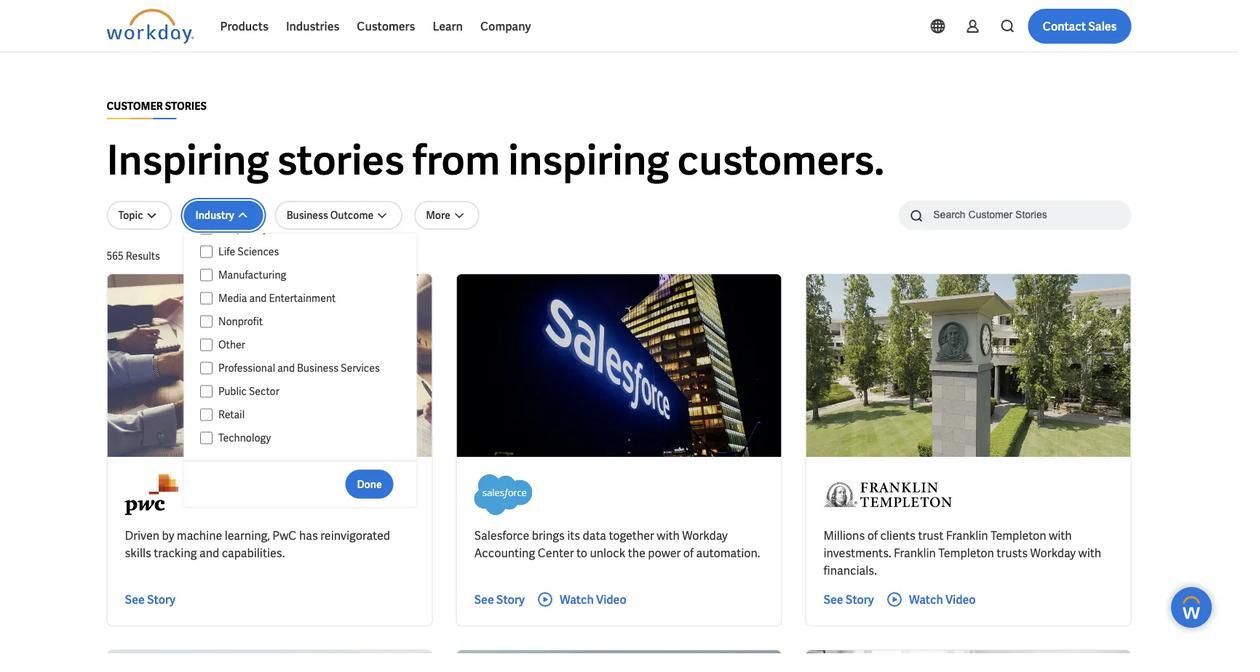 Task type: locate. For each thing, give the bounding box(es) containing it.
1 story from the left
[[147, 592, 175, 607]]

565
[[107, 250, 124, 263]]

power
[[648, 546, 681, 561]]

1 horizontal spatial watch video link
[[886, 591, 976, 608]]

watch video link down millions of clients trust franklin templeton with investments. franklin templeton trusts workday with financials.
[[886, 591, 976, 608]]

hospitality link
[[212, 220, 403, 237]]

watch
[[560, 592, 594, 607], [909, 592, 943, 607]]

professional and business services link
[[212, 360, 403, 377]]

0 vertical spatial business
[[287, 209, 328, 222]]

1 watch video link from the left
[[536, 591, 627, 608]]

2 see story from the left
[[474, 592, 525, 607]]

professional and business services
[[218, 362, 379, 375]]

2 horizontal spatial and
[[277, 362, 294, 375]]

topic button
[[107, 201, 172, 230]]

1 vertical spatial business
[[297, 362, 338, 375]]

media
[[218, 292, 247, 305]]

see story link
[[125, 591, 175, 608], [474, 591, 525, 608], [824, 591, 874, 608]]

0 vertical spatial and
[[249, 292, 266, 305]]

see story for salesforce brings its data together with workday accounting center to unlock the power of automation.
[[474, 592, 525, 607]]

story
[[147, 592, 175, 607], [496, 592, 525, 607], [846, 592, 874, 607]]

1 horizontal spatial workday
[[1030, 546, 1076, 561]]

see story link down 'accounting'
[[474, 591, 525, 608]]

3 see from the left
[[824, 592, 843, 607]]

1 watch from the left
[[560, 592, 594, 607]]

watch down millions of clients trust franklin templeton with investments. franklin templeton trusts workday with financials.
[[909, 592, 943, 607]]

workday
[[682, 528, 728, 543], [1030, 546, 1076, 561]]

its
[[567, 528, 580, 543]]

1 horizontal spatial see story link
[[474, 591, 525, 608]]

1 vertical spatial of
[[683, 546, 694, 561]]

story down tracking
[[147, 592, 175, 607]]

watch video link down to
[[536, 591, 627, 608]]

1 horizontal spatial and
[[249, 292, 266, 305]]

watch down to
[[560, 592, 594, 607]]

see
[[125, 592, 145, 607], [474, 592, 494, 607], [824, 592, 843, 607]]

media and entertainment
[[218, 292, 335, 305]]

and down machine on the bottom
[[199, 546, 219, 561]]

1 horizontal spatial watch
[[909, 592, 943, 607]]

story down 'accounting'
[[496, 592, 525, 607]]

of up investments.
[[867, 528, 878, 543]]

customer stories
[[107, 100, 207, 113]]

life sciences link
[[212, 243, 403, 261]]

1 horizontal spatial watch video
[[909, 592, 976, 607]]

and inside "link"
[[249, 292, 266, 305]]

workday right trusts
[[1030, 546, 1076, 561]]

video down unlock
[[596, 592, 627, 607]]

3 see story from the left
[[824, 592, 874, 607]]

3 story from the left
[[846, 592, 874, 607]]

1 vertical spatial and
[[277, 362, 294, 375]]

0 horizontal spatial watch video link
[[536, 591, 627, 608]]

1 video from the left
[[596, 592, 627, 607]]

of right power
[[683, 546, 694, 561]]

templeton
[[991, 528, 1046, 543], [938, 546, 994, 561]]

0 horizontal spatial franklin
[[894, 546, 936, 561]]

stories
[[165, 100, 207, 113]]

with
[[657, 528, 680, 543], [1049, 528, 1072, 543], [1078, 546, 1101, 561]]

templeton up trusts
[[991, 528, 1046, 543]]

see down skills
[[125, 592, 145, 607]]

see down financials.
[[824, 592, 843, 607]]

of
[[867, 528, 878, 543], [683, 546, 694, 561]]

workday up automation.
[[682, 528, 728, 543]]

None checkbox
[[200, 245, 212, 258], [200, 269, 212, 282], [200, 292, 212, 305], [200, 338, 212, 352], [200, 362, 212, 375], [200, 385, 212, 398], [200, 408, 212, 421], [200, 245, 212, 258], [200, 269, 212, 282], [200, 292, 212, 305], [200, 338, 212, 352], [200, 362, 212, 375], [200, 385, 212, 398], [200, 408, 212, 421]]

inspiring
[[508, 134, 669, 187]]

2 horizontal spatial see
[[824, 592, 843, 607]]

2 see from the left
[[474, 592, 494, 607]]

see down 'accounting'
[[474, 592, 494, 607]]

driven
[[125, 528, 159, 543]]

has
[[299, 528, 318, 543]]

0 horizontal spatial video
[[596, 592, 627, 607]]

franklin down trust
[[894, 546, 936, 561]]

entertainment
[[269, 292, 335, 305]]

1 horizontal spatial see
[[474, 592, 494, 607]]

video down millions of clients trust franklin templeton with investments. franklin templeton trusts workday with financials.
[[945, 592, 976, 607]]

see story link for millions of clients trust franklin templeton with investments. franklin templeton trusts workday with financials.
[[824, 591, 874, 608]]

0 vertical spatial workday
[[682, 528, 728, 543]]

unlock
[[590, 546, 625, 561]]

watch video down to
[[560, 592, 627, 607]]

watch video for templeton
[[909, 592, 976, 607]]

see story down 'accounting'
[[474, 592, 525, 607]]

0 horizontal spatial with
[[657, 528, 680, 543]]

business
[[287, 209, 328, 222], [297, 362, 338, 375]]

0 horizontal spatial of
[[683, 546, 694, 561]]

capabilities.
[[222, 546, 285, 561]]

0 horizontal spatial and
[[199, 546, 219, 561]]

0 horizontal spatial watch video
[[560, 592, 627, 607]]

2 watch video link from the left
[[886, 591, 976, 608]]

templeton down trust
[[938, 546, 994, 561]]

see for salesforce brings its data together with workday accounting center to unlock the power of automation.
[[474, 592, 494, 607]]

0 horizontal spatial see story
[[125, 592, 175, 607]]

and inside driven by machine learning, pwc has reinvigorated skills tracking and capabilities.
[[199, 546, 219, 561]]

2 see story link from the left
[[474, 591, 525, 608]]

3 see story link from the left
[[824, 591, 874, 608]]

the
[[628, 546, 646, 561]]

contact sales
[[1043, 19, 1117, 34]]

video
[[596, 592, 627, 607], [945, 592, 976, 607]]

1 horizontal spatial story
[[496, 592, 525, 607]]

pricewaterhousecoopers global licensing services corporation (pwc) image
[[125, 475, 178, 515]]

professional
[[218, 362, 275, 375]]

1 horizontal spatial see story
[[474, 592, 525, 607]]

salesforce
[[474, 528, 529, 543]]

learning,
[[225, 528, 270, 543]]

salesforce brings its data together with workday accounting center to unlock the power of automation.
[[474, 528, 760, 561]]

trust
[[918, 528, 944, 543]]

data
[[583, 528, 606, 543]]

public sector link
[[212, 383, 403, 400]]

1 vertical spatial workday
[[1030, 546, 1076, 561]]

2 vertical spatial and
[[199, 546, 219, 561]]

accounting
[[474, 546, 535, 561]]

see story link down skills
[[125, 591, 175, 608]]

and down manufacturing
[[249, 292, 266, 305]]

skills
[[125, 546, 151, 561]]

see for millions of clients trust franklin templeton with investments. franklin templeton trusts workday with financials.
[[824, 592, 843, 607]]

and for media
[[249, 292, 266, 305]]

and up public sector link
[[277, 362, 294, 375]]

1 watch video from the left
[[560, 592, 627, 607]]

workday inside salesforce brings its data together with workday accounting center to unlock the power of automation.
[[682, 528, 728, 543]]

2 horizontal spatial see story
[[824, 592, 874, 607]]

2 watch from the left
[[909, 592, 943, 607]]

business inside business outcome button
[[287, 209, 328, 222]]

story down financials.
[[846, 592, 874, 607]]

None checkbox
[[200, 222, 212, 235], [200, 315, 212, 328], [200, 432, 212, 445], [200, 222, 212, 235], [200, 315, 212, 328], [200, 432, 212, 445]]

go to the homepage image
[[107, 9, 194, 44]]

watch video link for franklin
[[886, 591, 976, 608]]

retail link
[[212, 406, 403, 424]]

industries
[[286, 19, 339, 34]]

customers
[[357, 19, 415, 34]]

0 horizontal spatial workday
[[682, 528, 728, 543]]

nonprofit
[[218, 315, 262, 328]]

done button
[[345, 470, 393, 499]]

business up the life sciences link
[[287, 209, 328, 222]]

0 horizontal spatial story
[[147, 592, 175, 607]]

franklin right trust
[[946, 528, 988, 543]]

1 horizontal spatial video
[[945, 592, 976, 607]]

see story down skills
[[125, 592, 175, 607]]

0 horizontal spatial see story link
[[125, 591, 175, 608]]

company button
[[472, 9, 540, 44]]

1 horizontal spatial of
[[867, 528, 878, 543]]

2 video from the left
[[945, 592, 976, 607]]

0 horizontal spatial see
[[125, 592, 145, 607]]

watch video
[[560, 592, 627, 607], [909, 592, 976, 607]]

to
[[576, 546, 587, 561]]

see story
[[125, 592, 175, 607], [474, 592, 525, 607], [824, 592, 874, 607]]

see story link down financials.
[[824, 591, 874, 608]]

watch video down millions of clients trust franklin templeton with investments. franklin templeton trusts workday with financials.
[[909, 592, 976, 607]]

other link
[[212, 336, 403, 354]]

see story down financials.
[[824, 592, 874, 607]]

results
[[126, 250, 160, 263]]

1 horizontal spatial franklin
[[946, 528, 988, 543]]

2 story from the left
[[496, 592, 525, 607]]

1 see from the left
[[125, 592, 145, 607]]

watch for center
[[560, 592, 594, 607]]

0 horizontal spatial watch
[[560, 592, 594, 607]]

machine
[[177, 528, 222, 543]]

1 vertical spatial franklin
[[894, 546, 936, 561]]

more
[[426, 209, 450, 222]]

2 horizontal spatial story
[[846, 592, 874, 607]]

2 watch video from the left
[[909, 592, 976, 607]]

business up public sector link
[[297, 362, 338, 375]]

0 vertical spatial of
[[867, 528, 878, 543]]

life sciences
[[218, 245, 279, 258]]

topic
[[118, 209, 143, 222]]

life
[[218, 245, 235, 258]]

2 horizontal spatial see story link
[[824, 591, 874, 608]]

franklin
[[946, 528, 988, 543], [894, 546, 936, 561]]



Task type: describe. For each thing, give the bounding box(es) containing it.
industry
[[196, 209, 234, 222]]

stories
[[277, 134, 404, 187]]

investments.
[[824, 546, 891, 561]]

story for millions of clients trust franklin templeton with investments. franklin templeton trusts workday with financials.
[[846, 592, 874, 607]]

manufacturing
[[218, 269, 286, 282]]

media and entertainment link
[[212, 290, 403, 307]]

technology link
[[212, 429, 403, 447]]

learn
[[433, 19, 463, 34]]

from
[[413, 134, 500, 187]]

center
[[538, 546, 574, 561]]

Search Customer Stories text field
[[925, 202, 1103, 228]]

video for to
[[596, 592, 627, 607]]

customers button
[[348, 9, 424, 44]]

salesforce.com image
[[474, 475, 533, 515]]

1 vertical spatial templeton
[[938, 546, 994, 561]]

contact
[[1043, 19, 1086, 34]]

nonprofit link
[[212, 313, 403, 330]]

1 see story from the left
[[125, 592, 175, 607]]

more button
[[414, 201, 479, 230]]

products button
[[211, 9, 277, 44]]

automation.
[[696, 546, 760, 561]]

565 results
[[107, 250, 160, 263]]

business outcome button
[[275, 201, 403, 230]]

see story for millions of clients trust franklin templeton with investments. franklin templeton trusts workday with financials.
[[824, 592, 874, 607]]

learn button
[[424, 9, 472, 44]]

2 horizontal spatial with
[[1078, 546, 1101, 561]]

retail
[[218, 408, 244, 421]]

1 horizontal spatial with
[[1049, 528, 1072, 543]]

of inside millions of clients trust franklin templeton with investments. franklin templeton trusts workday with financials.
[[867, 528, 878, 543]]

clients
[[880, 528, 916, 543]]

industry button
[[184, 201, 263, 230]]

watch video for to
[[560, 592, 627, 607]]

reinvigorated
[[320, 528, 390, 543]]

sciences
[[237, 245, 279, 258]]

trusts
[[997, 546, 1028, 561]]

other
[[218, 338, 245, 352]]

products
[[220, 19, 268, 34]]

0 vertical spatial franklin
[[946, 528, 988, 543]]

millions
[[824, 528, 865, 543]]

millions of clients trust franklin templeton with investments. franklin templeton trusts workday with financials.
[[824, 528, 1101, 578]]

pwc
[[272, 528, 297, 543]]

0 vertical spatial templeton
[[991, 528, 1046, 543]]

public sector
[[218, 385, 279, 398]]

of inside salesforce brings its data together with workday accounting center to unlock the power of automation.
[[683, 546, 694, 561]]

done
[[357, 478, 382, 491]]

business outcome
[[287, 209, 373, 222]]

and for professional
[[277, 362, 294, 375]]

business inside professional and business services link
[[297, 362, 338, 375]]

workday inside millions of clients trust franklin templeton with investments. franklin templeton trusts workday with financials.
[[1030, 546, 1076, 561]]

with inside salesforce brings its data together with workday accounting center to unlock the power of automation.
[[657, 528, 680, 543]]

franklin templeton companies, llc image
[[824, 475, 952, 515]]

technology
[[218, 432, 271, 445]]

inspiring
[[107, 134, 269, 187]]

watch video link for center
[[536, 591, 627, 608]]

1 see story link from the left
[[125, 591, 175, 608]]

see story link for salesforce brings its data together with workday accounting center to unlock the power of automation.
[[474, 591, 525, 608]]

video for templeton
[[945, 592, 976, 607]]

services
[[340, 362, 379, 375]]

story for salesforce brings its data together with workday accounting center to unlock the power of automation.
[[496, 592, 525, 607]]

public
[[218, 385, 246, 398]]

manufacturing link
[[212, 266, 403, 284]]

tracking
[[154, 546, 197, 561]]

company
[[480, 19, 531, 34]]

sales
[[1088, 19, 1117, 34]]

driven by machine learning, pwc has reinvigorated skills tracking and capabilities.
[[125, 528, 390, 561]]

financials.
[[824, 563, 877, 578]]

customers.
[[677, 134, 884, 187]]

inspiring stories from inspiring customers.
[[107, 134, 884, 187]]

contact sales link
[[1028, 9, 1131, 44]]

sector
[[248, 385, 279, 398]]

outcome
[[330, 209, 373, 222]]

together
[[609, 528, 654, 543]]

customer
[[107, 100, 163, 113]]

industries button
[[277, 9, 348, 44]]

watch for franklin
[[909, 592, 943, 607]]

by
[[162, 528, 174, 543]]

hospitality
[[218, 222, 268, 235]]

brings
[[532, 528, 565, 543]]



Task type: vqa. For each thing, say whether or not it's contained in the screenshot.
gains
no



